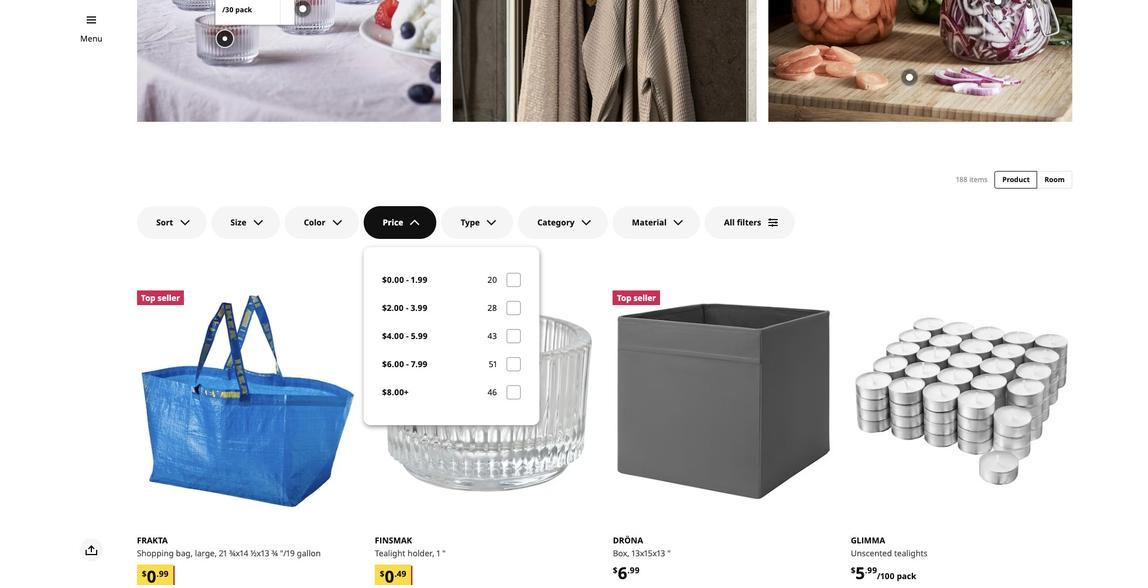 Task type: describe. For each thing, give the bounding box(es) containing it.
sort button
[[137, 206, 207, 239]]

top seller for dröna
[[617, 292, 656, 303]]

46
[[488, 387, 497, 398]]

/30 pack
[[222, 5, 252, 15]]

½x13
[[251, 548, 270, 559]]

finsmak tealight holder, clear glass, 1 " image
[[375, 291, 597, 512]]

" inside finsmak tealight holder, 1 "
[[443, 548, 446, 559]]

frakta shopping bag, large, 21 ¾x14 ½x13 ¾ "/19 gallon
[[137, 535, 321, 559]]

product button
[[995, 171, 1038, 189]]

material button
[[613, 206, 701, 239]]

seller for frakta
[[158, 292, 180, 303]]

$4.00 -
[[382, 331, 409, 342]]

holder,
[[408, 548, 435, 559]]

0 vertical spatial pack
[[235, 5, 252, 15]]

188 items
[[957, 174, 988, 184]]

color button
[[285, 206, 359, 239]]

$6.00 -
[[382, 359, 409, 370]]

5
[[856, 562, 865, 584]]

finsmak tealight holder, 1 "
[[375, 535, 446, 559]]

tealight
[[375, 548, 406, 559]]

pack inside glimma unscented tealights $ 5 . 99 /100 pack
[[897, 571, 917, 582]]

20
[[488, 274, 497, 285]]

frakta
[[137, 535, 168, 546]]

seller for dröna
[[634, 292, 656, 303]]

type button
[[442, 206, 514, 239]]

$2.00 - 3.99
[[382, 302, 428, 314]]

dröna box, 13x15x13 " $ 6 . 99
[[613, 535, 671, 584]]

items
[[970, 174, 988, 184]]

category
[[538, 217, 575, 228]]

unscented
[[851, 548, 893, 559]]

$ inside glimma unscented tealights $ 5 . 99 /100 pack
[[851, 565, 856, 576]]

top seller link for 21 ¾x14 ½x13 ¾ "/19 gallon
[[137, 291, 359, 512]]

glimma unscented tealights $ 5 . 99 /100 pack
[[851, 535, 928, 584]]

large,
[[195, 548, 217, 559]]

. inside dröna box, 13x15x13 " $ 6 . 99
[[628, 565, 630, 576]]

/30 pack link
[[215, 0, 295, 25]]

menu button
[[80, 32, 103, 45]]

room
[[1045, 175, 1066, 185]]

box,
[[613, 548, 630, 559]]

"/19
[[280, 548, 295, 559]]

price button
[[364, 206, 437, 239]]

dröna box, dark gray, 13x15x13 " image
[[613, 291, 835, 512]]

51
[[489, 359, 497, 370]]

color
[[304, 217, 326, 228]]

$ inside dröna box, 13x15x13 " $ 6 . 99
[[613, 565, 618, 576]]

$ left . 49
[[380, 568, 385, 579]]

glimma unscented tealights image
[[851, 291, 1073, 512]]

. 49
[[395, 568, 407, 579]]

finsmak
[[375, 535, 412, 546]]

bag,
[[176, 548, 193, 559]]

$0.00 -
[[382, 274, 409, 285]]

$4.00 - 5.99
[[382, 331, 428, 342]]

$6.00 - 7.99
[[382, 359, 428, 370]]

size button
[[211, 206, 280, 239]]

43
[[488, 331, 497, 342]]

tealights
[[895, 548, 928, 559]]

dröna
[[613, 535, 644, 546]]

6
[[618, 562, 628, 584]]

shopping
[[137, 548, 174, 559]]

¾x14
[[229, 548, 248, 559]]



Task type: locate. For each thing, give the bounding box(es) containing it.
$8.00+
[[382, 387, 409, 398]]

1 top seller link from the left
[[137, 291, 359, 512]]

1 top seller from the left
[[141, 292, 180, 303]]

1 horizontal spatial top seller
[[617, 292, 656, 303]]

$ left the . 99
[[142, 568, 147, 579]]

1 horizontal spatial 99
[[630, 565, 640, 576]]

2 " from the left
[[668, 548, 671, 559]]

49
[[397, 568, 407, 579]]

2 top from the left
[[617, 292, 632, 303]]

13x15x13
[[632, 548, 666, 559]]

/100
[[878, 571, 895, 582]]

top seller link for 13x15x13 "
[[613, 291, 835, 512]]

99 down shopping
[[159, 568, 169, 579]]

top for dröna
[[617, 292, 632, 303]]

frakta shopping bag, large, blue, 21 ¾x14 ½x13 ¾ "/19 gallon image
[[137, 291, 359, 512]]

pack right the /30
[[235, 5, 252, 15]]

2 seller from the left
[[634, 292, 656, 303]]

1 " from the left
[[443, 548, 446, 559]]

99 right 6
[[630, 565, 640, 576]]

room button
[[1038, 171, 1073, 189]]

$ down the unscented
[[851, 565, 856, 576]]

" right 1
[[443, 548, 446, 559]]

top seller for frakta
[[141, 292, 180, 303]]

1 horizontal spatial pack
[[897, 571, 917, 582]]

99 right the '5'
[[868, 565, 878, 576]]

0 horizontal spatial 99
[[159, 568, 169, 579]]

1 horizontal spatial seller
[[634, 292, 656, 303]]

0 horizontal spatial "
[[443, 548, 446, 559]]

all filters button
[[705, 206, 795, 239]]

. down tealight
[[395, 568, 397, 579]]

$0.00 - 1.99
[[382, 274, 428, 285]]

category button
[[518, 206, 608, 239]]

21
[[219, 548, 227, 559]]

¾
[[272, 548, 278, 559]]

price
[[383, 217, 403, 228]]

1 seller from the left
[[158, 292, 180, 303]]

top seller
[[141, 292, 180, 303], [617, 292, 656, 303]]

top seller link
[[137, 291, 359, 512], [613, 291, 835, 512]]

. down box,
[[628, 565, 630, 576]]

product
[[1003, 175, 1031, 185]]

gallon
[[297, 548, 321, 559]]

1 top from the left
[[141, 292, 156, 303]]

" right 13x15x13
[[668, 548, 671, 559]]

all filters
[[725, 217, 762, 228]]

pack right the "/100"
[[897, 571, 917, 582]]

top
[[141, 292, 156, 303], [617, 292, 632, 303]]

" inside dröna box, 13x15x13 " $ 6 . 99
[[668, 548, 671, 559]]

1 vertical spatial pack
[[897, 571, 917, 582]]

0 horizontal spatial pack
[[235, 5, 252, 15]]

1 horizontal spatial top
[[617, 292, 632, 303]]

0 horizontal spatial seller
[[158, 292, 180, 303]]

1
[[437, 548, 440, 559]]

0 horizontal spatial top seller
[[141, 292, 180, 303]]

0 horizontal spatial top
[[141, 292, 156, 303]]

2 top seller from the left
[[617, 292, 656, 303]]

. 99
[[157, 568, 169, 579]]

99 inside glimma unscented tealights $ 5 . 99 /100 pack
[[868, 565, 878, 576]]

menu
[[80, 33, 103, 44]]

2 top seller link from the left
[[613, 291, 835, 512]]

"
[[443, 548, 446, 559], [668, 548, 671, 559]]

size
[[231, 217, 247, 228]]

1 horizontal spatial top seller link
[[613, 291, 835, 512]]

/30
[[222, 5, 234, 15]]

. down the unscented
[[865, 565, 868, 576]]

0 horizontal spatial top seller link
[[137, 291, 359, 512]]

.
[[628, 565, 630, 576], [865, 565, 868, 576], [157, 568, 159, 579], [395, 568, 397, 579]]

sort
[[156, 217, 173, 228]]

type
[[461, 217, 480, 228]]

$
[[613, 565, 618, 576], [851, 565, 856, 576], [142, 568, 147, 579], [380, 568, 385, 579]]

99
[[630, 565, 640, 576], [868, 565, 878, 576], [159, 568, 169, 579]]

99 inside dröna box, 13x15x13 " $ 6 . 99
[[630, 565, 640, 576]]

all
[[725, 217, 735, 228]]

28
[[488, 302, 497, 314]]

188
[[957, 174, 968, 184]]

glimma
[[851, 535, 886, 546]]

. down shopping
[[157, 568, 159, 579]]

material
[[632, 217, 667, 228]]

$2.00 -
[[382, 302, 409, 314]]

pack
[[235, 5, 252, 15], [897, 571, 917, 582]]

filters
[[737, 217, 762, 228]]

1 horizontal spatial "
[[668, 548, 671, 559]]

. inside glimma unscented tealights $ 5 . 99 /100 pack
[[865, 565, 868, 576]]

top for frakta
[[141, 292, 156, 303]]

seller
[[158, 292, 180, 303], [634, 292, 656, 303]]

2 horizontal spatial 99
[[868, 565, 878, 576]]

$ down box,
[[613, 565, 618, 576]]



Task type: vqa. For each thing, say whether or not it's contained in the screenshot.
¾
yes



